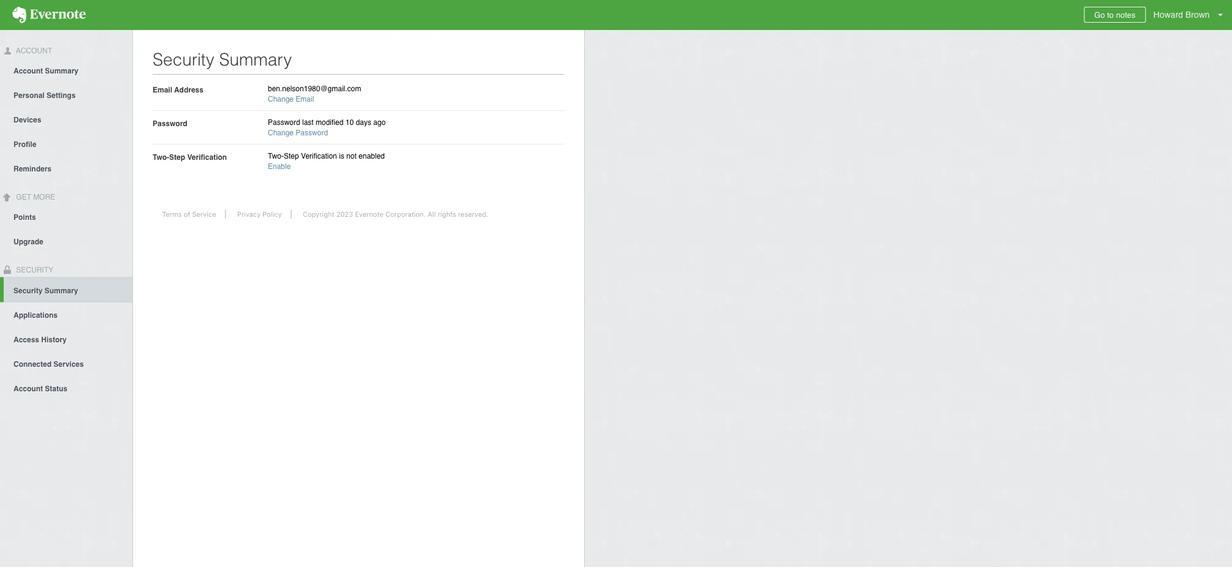 Task type: locate. For each thing, give the bounding box(es) containing it.
2 vertical spatial security
[[13, 287, 43, 295]]

go to notes link
[[1084, 7, 1146, 23]]

applications link
[[0, 303, 132, 327]]

applications
[[13, 311, 58, 320]]

profile
[[13, 140, 36, 149]]

password
[[268, 118, 300, 127], [153, 119, 187, 128], [296, 129, 328, 137]]

0 horizontal spatial security summary
[[13, 287, 78, 295]]

connected
[[13, 360, 52, 369]]

policy
[[263, 211, 282, 219]]

two- inside two-step verification is not enabled enable
[[268, 152, 284, 161]]

2 change from the top
[[268, 129, 294, 137]]

summary up applications link
[[45, 287, 78, 295]]

account status
[[13, 385, 67, 393]]

security up applications
[[13, 287, 43, 295]]

email down ben.nelson1980@gmail.com
[[296, 95, 314, 104]]

get more
[[14, 193, 55, 202]]

reminders link
[[0, 156, 132, 181]]

account for account status
[[13, 385, 43, 393]]

summary for "security summary" "link"
[[45, 287, 78, 295]]

evernote link
[[0, 0, 98, 30]]

step up 'terms'
[[169, 153, 185, 162]]

verification left is
[[301, 152, 337, 161]]

step
[[284, 152, 299, 161], [169, 153, 185, 162]]

go
[[1095, 10, 1105, 19]]

two- up enable
[[268, 152, 284, 161]]

password for password
[[153, 119, 187, 128]]

privacy policy link
[[228, 211, 292, 219]]

1 horizontal spatial two-
[[268, 152, 284, 161]]

0 horizontal spatial two-
[[153, 153, 169, 162]]

settings
[[47, 91, 76, 100]]

password down the email address at left
[[153, 119, 187, 128]]

change password link
[[268, 129, 328, 137]]

security summary up address
[[153, 50, 292, 69]]

0 horizontal spatial verification
[[187, 153, 227, 162]]

password up 'change password' link
[[268, 118, 300, 127]]

change down ben.nelson1980@gmail.com
[[268, 95, 294, 104]]

security summary link
[[4, 277, 132, 303]]

1 vertical spatial security summary
[[13, 287, 78, 295]]

ben.nelson1980@gmail.com
[[268, 85, 361, 93]]

step inside two-step verification is not enabled enable
[[284, 152, 299, 161]]

email
[[153, 86, 172, 94], [296, 95, 314, 104]]

security summary
[[153, 50, 292, 69], [13, 287, 78, 295]]

not
[[346, 152, 357, 161]]

0 vertical spatial change
[[268, 95, 294, 104]]

1 vertical spatial account
[[13, 67, 43, 75]]

verification inside two-step verification is not enabled enable
[[301, 152, 337, 161]]

1 change from the top
[[268, 95, 294, 104]]

account down connected
[[13, 385, 43, 393]]

change
[[268, 95, 294, 104], [268, 129, 294, 137]]

account up personal
[[13, 67, 43, 75]]

0 vertical spatial security summary
[[153, 50, 292, 69]]

connected services
[[13, 360, 84, 369]]

howard
[[1154, 10, 1183, 20]]

history
[[41, 336, 67, 344]]

account status link
[[0, 376, 132, 401]]

0 horizontal spatial email
[[153, 86, 172, 94]]

1 horizontal spatial email
[[296, 95, 314, 104]]

1 horizontal spatial verification
[[301, 152, 337, 161]]

upgrade
[[13, 238, 43, 246]]

0 vertical spatial security
[[153, 50, 214, 69]]

account
[[14, 47, 52, 55], [13, 67, 43, 75], [13, 385, 43, 393]]

reserved.
[[458, 211, 488, 219]]

summary up personal settings link
[[45, 67, 78, 75]]

0 horizontal spatial step
[[169, 153, 185, 162]]

personal settings link
[[0, 83, 132, 107]]

summary inside "link"
[[45, 287, 78, 295]]

0 vertical spatial account
[[14, 47, 52, 55]]

security summary up applications
[[13, 287, 78, 295]]

verification up 'service'
[[187, 153, 227, 162]]

email left address
[[153, 86, 172, 94]]

ben.nelson1980@gmail.com change email
[[268, 85, 361, 104]]

two- up 'terms'
[[153, 153, 169, 162]]

security up address
[[153, 50, 214, 69]]

get
[[16, 193, 31, 202]]

all
[[428, 211, 436, 219]]

verification for two-step verification
[[187, 153, 227, 162]]

change up enable
[[268, 129, 294, 137]]

1 horizontal spatial security summary
[[153, 50, 292, 69]]

rights
[[438, 211, 456, 219]]

upgrade link
[[0, 229, 132, 254]]

account summary
[[13, 67, 78, 75]]

10
[[346, 118, 354, 127]]

summary
[[219, 50, 292, 69], [45, 67, 78, 75], [45, 287, 78, 295]]

1 vertical spatial email
[[296, 95, 314, 104]]

two-step verification
[[153, 153, 227, 162]]

1 vertical spatial change
[[268, 129, 294, 137]]

2 vertical spatial account
[[13, 385, 43, 393]]

account for account
[[14, 47, 52, 55]]

verification
[[301, 152, 337, 161], [187, 153, 227, 162]]

1 horizontal spatial step
[[284, 152, 299, 161]]

two-
[[268, 152, 284, 161], [153, 153, 169, 162]]

2023
[[336, 211, 353, 219]]

security
[[153, 50, 214, 69], [14, 266, 53, 274], [13, 287, 43, 295]]

two- for two-step verification
[[153, 153, 169, 162]]

last
[[302, 118, 314, 127]]

two- for two-step verification is not enabled enable
[[268, 152, 284, 161]]

security summary inside "link"
[[13, 287, 78, 295]]

security down upgrade on the left
[[14, 266, 53, 274]]

access
[[13, 336, 39, 344]]

notes
[[1116, 10, 1136, 19]]

step up enable
[[284, 152, 299, 161]]

more
[[33, 193, 55, 202]]

account up account summary
[[14, 47, 52, 55]]



Task type: vqa. For each thing, say whether or not it's contained in the screenshot.
Add tag field
no



Task type: describe. For each thing, give the bounding box(es) containing it.
copyright
[[303, 211, 334, 219]]

evernote
[[355, 211, 384, 219]]

service
[[192, 211, 216, 219]]

password down last
[[296, 129, 328, 137]]

personal
[[13, 91, 45, 100]]

0 vertical spatial email
[[153, 86, 172, 94]]

points link
[[0, 205, 132, 229]]

reminders
[[13, 165, 52, 173]]

personal settings
[[13, 91, 76, 100]]

enabled
[[359, 152, 385, 161]]

account summary link
[[0, 58, 132, 83]]

go to notes
[[1095, 10, 1136, 19]]

days
[[356, 118, 371, 127]]

privacy policy
[[237, 211, 282, 219]]

services
[[54, 360, 84, 369]]

access history
[[13, 336, 67, 344]]

enable link
[[268, 162, 291, 171]]

of
[[184, 211, 190, 219]]

1 vertical spatial security
[[14, 266, 53, 274]]

is
[[339, 152, 344, 161]]

summary for account summary link
[[45, 67, 78, 75]]

verification for two-step verification is not enabled enable
[[301, 152, 337, 161]]

enable
[[268, 162, 291, 171]]

change email link
[[268, 95, 314, 104]]

summary up change email link
[[219, 50, 292, 69]]

access history link
[[0, 327, 132, 352]]

status
[[45, 385, 67, 393]]

terms of service link
[[153, 211, 226, 219]]

password last modified 10 days ago change password
[[268, 118, 386, 137]]

email inside ben.nelson1980@gmail.com change email
[[296, 95, 314, 104]]

profile link
[[0, 132, 132, 156]]

security inside "link"
[[13, 287, 43, 295]]

step for two-step verification
[[169, 153, 185, 162]]

change inside password last modified 10 days ago change password
[[268, 129, 294, 137]]

devices
[[13, 116, 41, 124]]

howard brown
[[1154, 10, 1210, 20]]

terms
[[162, 211, 182, 219]]

step for two-step verification is not enabled enable
[[284, 152, 299, 161]]

copyright 2023 evernote corporation. all rights reserved.
[[303, 211, 488, 219]]

email address
[[153, 86, 204, 94]]

to
[[1107, 10, 1114, 19]]

devices link
[[0, 107, 132, 132]]

terms of service
[[162, 211, 216, 219]]

account for account summary
[[13, 67, 43, 75]]

corporation.
[[386, 211, 426, 219]]

brown
[[1186, 10, 1210, 20]]

change inside ben.nelson1980@gmail.com change email
[[268, 95, 294, 104]]

password for password last modified 10 days ago change password
[[268, 118, 300, 127]]

modified
[[316, 118, 344, 127]]

address
[[174, 86, 204, 94]]

evernote image
[[0, 7, 98, 23]]

points
[[13, 213, 36, 222]]

howard brown link
[[1151, 0, 1232, 30]]

privacy
[[237, 211, 261, 219]]

connected services link
[[0, 352, 132, 376]]

two-step verification is not enabled enable
[[268, 152, 385, 171]]

ago
[[373, 118, 386, 127]]



